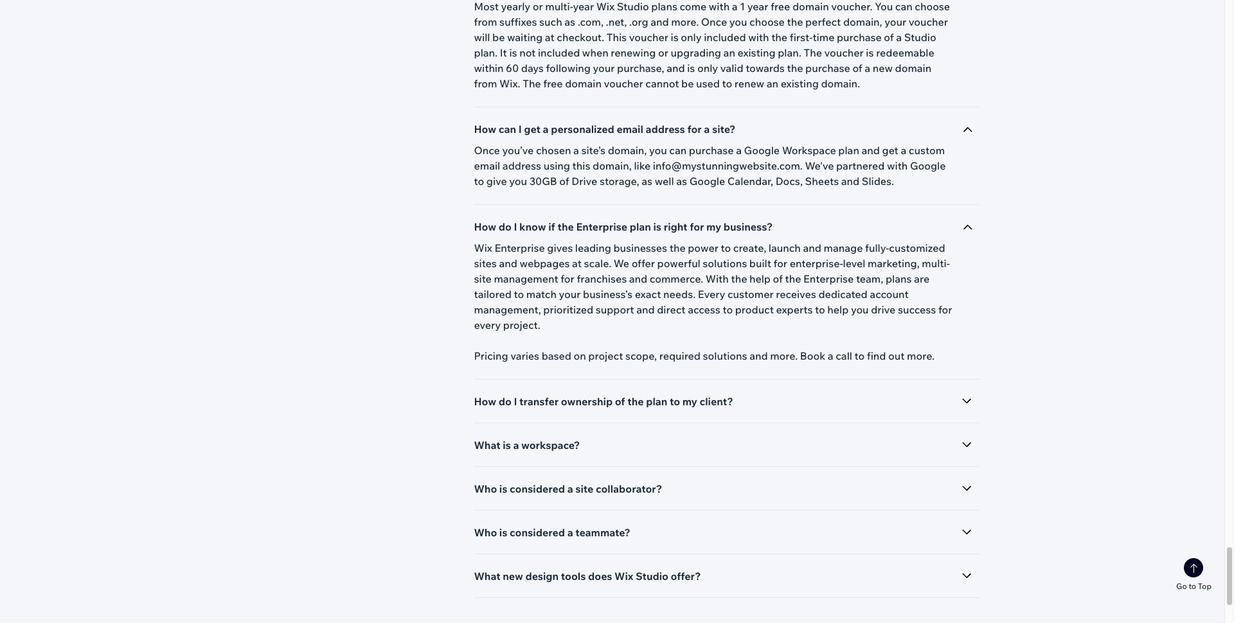 Task type: vqa. For each thing, say whether or not it's contained in the screenshot.
Send effective email marketing campaigns
no



Task type: describe. For each thing, give the bounding box(es) containing it.
once you've chosen a site's domain, you can purchase a google workspace plan and get a custom email address using this domain, like info@mystunningwebsite.com. we've partnered with google to give you 30gb of drive storage, as well as google calendar, docs, sheets and slides.
[[474, 144, 946, 188]]

you up like
[[650, 144, 667, 157]]

you right give
[[510, 175, 527, 188]]

chosen
[[536, 144, 571, 157]]

0 horizontal spatial new
[[503, 571, 523, 583]]

0 vertical spatial my
[[707, 221, 722, 233]]

product
[[736, 304, 774, 316]]

on
[[574, 350, 586, 363]]

when
[[583, 46, 609, 59]]

0 vertical spatial with
[[709, 0, 730, 13]]

first-
[[790, 31, 813, 44]]

1 vertical spatial your
[[593, 62, 615, 75]]

offer
[[632, 257, 655, 270]]

the up customer
[[732, 273, 748, 286]]

who for who is considered a teammate?
[[474, 527, 497, 540]]

for down launch
[[774, 257, 788, 270]]

0 vertical spatial purchase
[[837, 31, 882, 44]]

a up who is considered a teammate? at the bottom of the page
[[568, 483, 574, 496]]

a left 'site?'
[[704, 123, 710, 136]]

plan for how do i know if the enterprise plan is right for my business?
[[630, 221, 652, 233]]

0 vertical spatial choose
[[915, 0, 951, 13]]

60
[[506, 62, 519, 75]]

we
[[614, 257, 630, 270]]

fully-
[[866, 242, 890, 255]]

most
[[474, 0, 499, 13]]

and down partnered
[[842, 175, 860, 188]]

days
[[521, 62, 544, 75]]

0 horizontal spatial get
[[524, 123, 541, 136]]

as inside most yearly or multi-year wix studio plans come with a 1 year free domain voucher. you can choose from suffixes such as .com, .net, .org and more. once you choose the perfect domain, your voucher will be waiting at checkout. this voucher is only included with the first-time purchase of a studio plan. it is not included when renewing or upgrading an existing plan. the voucher is redeemable within 60 days following your purchase, and is only valid towards the purchase of a new domain from wix. the free domain voucher cannot be used to renew an existing domain.
[[565, 15, 576, 28]]

1 vertical spatial studio
[[905, 31, 937, 44]]

your inside wix enterprise gives leading businesses the power to create, launch and manage fully-customized sites and webpages at scale. we offer powerful solutions built for enterprise-level marketing, multi- site management for franchises and commerce. with the help of the enterprise team, plans are tailored to match your business's exact needs. every customer receives dedicated account management, prioritized support and direct access to product experts to help you drive success for every project. pricing varies based on project scope, required solutions and more. book a call to find out more.
[[559, 288, 581, 301]]

find
[[868, 350, 887, 363]]

business?
[[724, 221, 773, 233]]

if
[[549, 221, 556, 233]]

go
[[1177, 582, 1188, 592]]

1 year from the left
[[573, 0, 594, 13]]

do for know
[[499, 221, 512, 233]]

1 vertical spatial purchase
[[806, 62, 851, 75]]

1 horizontal spatial as
[[642, 175, 653, 188]]

1 vertical spatial only
[[698, 62, 719, 75]]

upgrading
[[671, 46, 722, 59]]

and right .org
[[651, 15, 669, 28]]

a inside wix enterprise gives leading businesses the power to create, launch and manage fully-customized sites and webpages at scale. we offer powerful solutions built for enterprise-level marketing, multi- site management for franchises and commerce. with the help of the enterprise team, plans are tailored to match your business's exact needs. every customer receives dedicated account management, prioritized support and direct access to product experts to help you drive success for every project. pricing varies based on project scope, required solutions and more. book a call to find out more.
[[828, 350, 834, 363]]

such
[[540, 15, 563, 28]]

info@mystunningwebsite.com.
[[653, 160, 803, 172]]

sites
[[474, 257, 497, 270]]

i for transfer
[[514, 396, 517, 408]]

get inside once you've chosen a site's domain, you can purchase a google workspace plan and get a custom email address using this domain, like info@mystunningwebsite.com. we've partnered with google to give you 30gb of drive storage, as well as google calendar, docs, sheets and slides.
[[883, 144, 899, 157]]

slides.
[[862, 175, 895, 188]]

scope,
[[626, 350, 657, 363]]

2 vertical spatial domain,
[[593, 160, 632, 172]]

storage,
[[600, 175, 640, 188]]

a up chosen
[[543, 123, 549, 136]]

power
[[688, 242, 719, 255]]

2 vertical spatial domain
[[566, 77, 602, 90]]

customized
[[890, 242, 946, 255]]

who for who is considered a site collaborator?
[[474, 483, 497, 496]]

to right power
[[721, 242, 731, 255]]

2 horizontal spatial as
[[677, 175, 688, 188]]

can inside most yearly or multi-year wix studio plans come with a 1 year free domain voucher. you can choose from suffixes such as .com, .net, .org and more. once you choose the perfect domain, your voucher will be waiting at checkout. this voucher is only included with the first-time purchase of a studio plan. it is not included when renewing or upgrading an existing plan. the voucher is redeemable within 60 days following your purchase, and is only valid towards the purchase of a new domain from wix. the free domain voucher cannot be used to renew an existing domain.
[[896, 0, 913, 13]]

wix for or
[[597, 0, 615, 13]]

you
[[875, 0, 894, 13]]

how do i transfer ownership of the plan to my client?
[[474, 396, 734, 408]]

a left custom at the top right
[[901, 144, 907, 157]]

a up this
[[574, 144, 579, 157]]

the down scope, at the right bottom of page
[[628, 396, 644, 408]]

offer?
[[671, 571, 701, 583]]

1 vertical spatial free
[[544, 77, 563, 90]]

enterprise-
[[790, 257, 844, 270]]

out
[[889, 350, 905, 363]]

drive
[[572, 175, 598, 188]]

the left first-
[[772, 31, 788, 44]]

leading
[[576, 242, 612, 255]]

and up partnered
[[862, 144, 881, 157]]

workspace
[[783, 144, 837, 157]]

within
[[474, 62, 504, 75]]

and down product
[[750, 350, 768, 363]]

1 horizontal spatial or
[[659, 46, 669, 59]]

0 vertical spatial the
[[804, 46, 823, 59]]

0 vertical spatial only
[[681, 31, 702, 44]]

most yearly or multi-year wix studio plans come with a 1 year free domain voucher. you can choose from suffixes such as .com, .net, .org and more. once you choose the perfect domain, your voucher will be waiting at checkout. this voucher is only included with the first-time purchase of a studio plan. it is not included when renewing or upgrading an existing plan. the voucher is redeemable within 60 days following your purchase, and is only valid towards the purchase of a new domain from wix. the free domain voucher cannot be used to renew an existing domain.
[[474, 0, 951, 90]]

to right the go
[[1190, 582, 1197, 592]]

this
[[607, 31, 627, 44]]

how do i know if the enterprise plan is right for my business?
[[474, 221, 773, 233]]

0 horizontal spatial can
[[499, 123, 517, 136]]

of up domain.
[[853, 62, 863, 75]]

0 vertical spatial existing
[[738, 46, 776, 59]]

for right right
[[690, 221, 705, 233]]

considered for site
[[510, 483, 565, 496]]

1 vertical spatial choose
[[750, 15, 785, 28]]

renew
[[735, 77, 765, 90]]

a left workspace?
[[514, 439, 519, 452]]

email inside once you've chosen a site's domain, you can purchase a google workspace plan and get a custom email address using this domain, like info@mystunningwebsite.com. we've partnered with google to give you 30gb of drive storage, as well as google calendar, docs, sheets and slides.
[[474, 160, 501, 172]]

voucher down the time
[[825, 46, 864, 59]]

gives
[[548, 242, 573, 255]]

what new design tools does wix studio offer?
[[474, 571, 701, 583]]

right
[[664, 221, 688, 233]]

purchase inside once you've chosen a site's domain, you can purchase a google workspace plan and get a custom email address using this domain, like info@mystunningwebsite.com. we've partnered with google to give you 30gb of drive storage, as well as google calendar, docs, sheets and slides.
[[689, 144, 734, 157]]

and right sites
[[499, 257, 518, 270]]

account
[[870, 288, 909, 301]]

marketing,
[[868, 257, 920, 270]]

required
[[660, 350, 701, 363]]

0 horizontal spatial included
[[538, 46, 580, 59]]

a left teammate?
[[568, 527, 574, 540]]

0 vertical spatial an
[[724, 46, 736, 59]]

voucher up redeemable
[[909, 15, 949, 28]]

and down offer
[[630, 273, 648, 286]]

come
[[680, 0, 707, 13]]

the up receives on the top right of the page
[[786, 273, 802, 286]]

not
[[520, 46, 536, 59]]

0 horizontal spatial the
[[523, 77, 541, 90]]

and up enterprise-
[[804, 242, 822, 255]]

checkout.
[[557, 31, 605, 44]]

who is considered a site collaborator?
[[474, 483, 663, 496]]

project.
[[503, 319, 541, 332]]

1 horizontal spatial site
[[576, 483, 594, 496]]

to right the experts at the right of page
[[816, 304, 826, 316]]

more. inside most yearly or multi-year wix studio plans come with a 1 year free domain voucher. you can choose from suffixes such as .com, .net, .org and more. once you choose the perfect domain, your voucher will be waiting at checkout. this voucher is only included with the first-time purchase of a studio plan. it is not included when renewing or upgrading an existing plan. the voucher is redeemable within 60 days following your purchase, and is only valid towards the purchase of a new domain from wix. the free domain voucher cannot be used to renew an existing domain.
[[672, 15, 699, 28]]

with
[[706, 273, 729, 286]]

and up cannot on the top
[[667, 62, 685, 75]]

2 horizontal spatial more.
[[908, 350, 935, 363]]

experts
[[777, 304, 813, 316]]

0 vertical spatial your
[[885, 15, 907, 28]]

how for how do i transfer ownership of the plan to my client?
[[474, 396, 497, 408]]

1 horizontal spatial email
[[617, 123, 644, 136]]

1 horizontal spatial free
[[771, 0, 791, 13]]

2 solutions from the top
[[703, 350, 748, 363]]

a up redeemable
[[897, 31, 902, 44]]

0 horizontal spatial google
[[690, 175, 726, 188]]

does
[[589, 571, 613, 583]]

wix for design
[[615, 571, 634, 583]]

book
[[801, 350, 826, 363]]

valid
[[721, 62, 744, 75]]

based
[[542, 350, 572, 363]]

1 vertical spatial domain,
[[608, 144, 647, 157]]

commerce.
[[650, 273, 704, 286]]

plan inside once you've chosen a site's domain, you can purchase a google workspace plan and get a custom email address using this domain, like info@mystunningwebsite.com. we've partnered with google to give you 30gb of drive storage, as well as google calendar, docs, sheets and slides.
[[839, 144, 860, 157]]

dedicated
[[819, 288, 868, 301]]

go to top
[[1177, 582, 1212, 592]]

1 horizontal spatial existing
[[781, 77, 819, 90]]

1 horizontal spatial enterprise
[[577, 221, 628, 233]]

management
[[494, 273, 559, 286]]

once inside most yearly or multi-year wix studio plans come with a 1 year free domain voucher. you can choose from suffixes such as .com, .net, .org and more. once you choose the perfect domain, your voucher will be waiting at checkout. this voucher is only included with the first-time purchase of a studio plan. it is not included when renewing or upgrading an existing plan. the voucher is redeemable within 60 days following your purchase, and is only valid towards the purchase of a new domain from wix. the free domain voucher cannot be used to renew an existing domain.
[[702, 15, 728, 28]]

1 horizontal spatial an
[[767, 77, 779, 90]]

to left client?
[[670, 396, 681, 408]]

towards
[[746, 62, 785, 75]]

plans inside wix enterprise gives leading businesses the power to create, launch and manage fully-customized sites and webpages at scale. we offer powerful solutions built for enterprise-level marketing, multi- site management for franchises and commerce. with the help of the enterprise team, plans are tailored to match your business's exact needs. every customer receives dedicated account management, prioritized support and direct access to product experts to help you drive success for every project. pricing varies based on project scope, required solutions and more. book a call to find out more.
[[886, 273, 912, 286]]

to down every
[[723, 304, 733, 316]]

1 horizontal spatial more.
[[771, 350, 798, 363]]

to down management
[[514, 288, 524, 301]]

of inside wix enterprise gives leading businesses the power to create, launch and manage fully-customized sites and webpages at scale. we offer powerful solutions built for enterprise-level marketing, multi- site management for franchises and commerce. with the help of the enterprise team, plans are tailored to match your business's exact needs. every customer receives dedicated account management, prioritized support and direct access to product experts to help you drive success for every project. pricing varies based on project scope, required solutions and more. book a call to find out more.
[[774, 273, 783, 286]]

1 horizontal spatial address
[[646, 123, 686, 136]]

webpages
[[520, 257, 570, 270]]

businesses
[[614, 242, 668, 255]]

tailored
[[474, 288, 512, 301]]

1 vertical spatial be
[[682, 77, 694, 90]]

do for transfer
[[499, 396, 512, 408]]

waiting
[[507, 31, 543, 44]]

1 vertical spatial enterprise
[[495, 242, 545, 255]]

the right towards
[[788, 62, 804, 75]]

it
[[500, 46, 507, 59]]

voucher.
[[832, 0, 873, 13]]

1 vertical spatial google
[[911, 160, 946, 172]]

yearly
[[501, 0, 531, 13]]

i for get
[[519, 123, 522, 136]]

wix inside wix enterprise gives leading businesses the power to create, launch and manage fully-customized sites and webpages at scale. we offer powerful solutions built for enterprise-level marketing, multi- site management for franchises and commerce. with the help of the enterprise team, plans are tailored to match your business's exact needs. every customer receives dedicated account management, prioritized support and direct access to product experts to help you drive success for every project. pricing varies based on project scope, required solutions and more. book a call to find out more.
[[474, 242, 493, 255]]

2 horizontal spatial enterprise
[[804, 273, 854, 286]]

access
[[688, 304, 721, 316]]

this
[[573, 160, 591, 172]]

calendar,
[[728, 175, 774, 188]]

to inside most yearly or multi-year wix studio plans come with a 1 year free domain voucher. you can choose from suffixes such as .com, .net, .org and more. once you choose the perfect domain, your voucher will be waiting at checkout. this voucher is only included with the first-time purchase of a studio plan. it is not included when renewing or upgrading an existing plan. the voucher is redeemable within 60 days following your purchase, and is only valid towards the purchase of a new domain from wix. the free domain voucher cannot be used to renew an existing domain.
[[723, 77, 733, 90]]

scale.
[[584, 257, 612, 270]]

of right ownership
[[615, 396, 626, 408]]

level
[[844, 257, 866, 270]]



Task type: locate. For each thing, give the bounding box(es) containing it.
1 vertical spatial plan
[[630, 221, 652, 233]]

manage
[[824, 242, 863, 255]]

how for how do i know if the enterprise plan is right for my business?
[[474, 221, 497, 233]]

built
[[750, 257, 772, 270]]

0 vertical spatial once
[[702, 15, 728, 28]]

call
[[836, 350, 853, 363]]

solutions right required
[[703, 350, 748, 363]]

0 vertical spatial address
[[646, 123, 686, 136]]

domain, down voucher.
[[844, 15, 883, 28]]

1 vertical spatial with
[[749, 31, 770, 44]]

domain, inside most yearly or multi-year wix studio plans come with a 1 year free domain voucher. you can choose from suffixes such as .com, .net, .org and more. once you choose the perfect domain, your voucher will be waiting at checkout. this voucher is only included with the first-time purchase of a studio plan. it is not included when renewing or upgrading an existing plan. the voucher is redeemable within 60 days following your purchase, and is only valid towards the purchase of a new domain from wix. the free domain voucher cannot be used to renew an existing domain.
[[844, 15, 883, 28]]

teammate?
[[576, 527, 631, 540]]

1 who from the top
[[474, 483, 497, 496]]

2 vertical spatial with
[[888, 160, 908, 172]]

site left collaborator?
[[576, 483, 594, 496]]

2 vertical spatial your
[[559, 288, 581, 301]]

included up valid
[[704, 31, 746, 44]]

0 vertical spatial domain,
[[844, 15, 883, 28]]

2 horizontal spatial your
[[885, 15, 907, 28]]

1 vertical spatial email
[[474, 160, 501, 172]]

once inside once you've chosen a site's domain, you can purchase a google workspace plan and get a custom email address using this domain, like info@mystunningwebsite.com. we've partnered with google to give you 30gb of drive storage, as well as google calendar, docs, sheets and slides.
[[474, 144, 500, 157]]

plans inside most yearly or multi-year wix studio plans come with a 1 year free domain voucher. you can choose from suffixes such as .com, .net, .org and more. once you choose the perfect domain, your voucher will be waiting at checkout. this voucher is only included with the first-time purchase of a studio plan. it is not included when renewing or upgrading an existing plan. the voucher is redeemable within 60 days following your purchase, and is only valid towards the purchase of a new domain from wix. the free domain voucher cannot be used to renew an existing domain.
[[652, 0, 678, 13]]

or up the purchase,
[[659, 46, 669, 59]]

1 vertical spatial what
[[474, 571, 501, 583]]

1 horizontal spatial year
[[748, 0, 769, 13]]

time
[[813, 31, 835, 44]]

1 considered from the top
[[510, 483, 565, 496]]

wix
[[597, 0, 615, 13], [474, 242, 493, 255], [615, 571, 634, 583]]

powerful
[[658, 257, 701, 270]]

3 how from the top
[[474, 396, 497, 408]]

wix inside most yearly or multi-year wix studio plans come with a 1 year free domain voucher. you can choose from suffixes such as .com, .net, .org and more. once you choose the perfect domain, your voucher will be waiting at checkout. this voucher is only included with the first-time purchase of a studio plan. it is not included when renewing or upgrading an existing plan. the voucher is redeemable within 60 days following your purchase, and is only valid towards the purchase of a new domain from wix. the free domain voucher cannot be used to renew an existing domain.
[[597, 0, 615, 13]]

plan down scope, at the right bottom of page
[[647, 396, 668, 408]]

2 vertical spatial purchase
[[689, 144, 734, 157]]

0 vertical spatial help
[[750, 273, 771, 286]]

choose
[[915, 0, 951, 13], [750, 15, 785, 28]]

i
[[519, 123, 522, 136], [514, 221, 517, 233], [514, 396, 517, 408]]

2 vertical spatial studio
[[636, 571, 669, 583]]

google
[[745, 144, 780, 157], [911, 160, 946, 172], [690, 175, 726, 188]]

and down exact
[[637, 304, 655, 316]]

0 horizontal spatial multi-
[[546, 0, 573, 13]]

purchase,
[[618, 62, 665, 75]]

plans down marketing,
[[886, 273, 912, 286]]

a up info@mystunningwebsite.com.
[[737, 144, 742, 157]]

1 horizontal spatial at
[[572, 257, 582, 270]]

your up prioritized
[[559, 288, 581, 301]]

domain, up like
[[608, 144, 647, 157]]

1 horizontal spatial your
[[593, 62, 615, 75]]

site?
[[713, 123, 736, 136]]

0 vertical spatial free
[[771, 0, 791, 13]]

1 vertical spatial or
[[659, 46, 669, 59]]

customer
[[728, 288, 774, 301]]

suffixes
[[500, 15, 537, 28]]

2 from from the top
[[474, 77, 498, 90]]

the down the time
[[804, 46, 823, 59]]

my up power
[[707, 221, 722, 233]]

0 horizontal spatial plans
[[652, 0, 678, 13]]

1 horizontal spatial choose
[[915, 0, 951, 13]]

year up .com, on the top of page
[[573, 0, 594, 13]]

more.
[[672, 15, 699, 28], [771, 350, 798, 363], [908, 350, 935, 363]]

how up sites
[[474, 221, 497, 233]]

can right the you
[[896, 0, 913, 13]]

from down within on the left top
[[474, 77, 498, 90]]

are
[[915, 273, 930, 286]]

0 vertical spatial google
[[745, 144, 780, 157]]

once
[[702, 15, 728, 28], [474, 144, 500, 157]]

2 horizontal spatial domain
[[896, 62, 932, 75]]

0 vertical spatial included
[[704, 31, 746, 44]]

0 horizontal spatial with
[[709, 0, 730, 13]]

2 vertical spatial how
[[474, 396, 497, 408]]

0 vertical spatial enterprise
[[577, 221, 628, 233]]

what left workspace?
[[474, 439, 501, 452]]

team,
[[857, 273, 884, 286]]

voucher down .org
[[630, 31, 669, 44]]

more. right out on the right
[[908, 350, 935, 363]]

transfer
[[520, 396, 559, 408]]

you inside most yearly or multi-year wix studio plans come with a 1 year free domain voucher. you can choose from suffixes such as .com, .net, .org and more. once you choose the perfect domain, your voucher will be waiting at checkout. this voucher is only included with the first-time purchase of a studio plan. it is not included when renewing or upgrading an existing plan. the voucher is redeemable within 60 days following your purchase, and is only valid towards the purchase of a new domain from wix. the free domain voucher cannot be used to renew an existing domain.
[[730, 15, 748, 28]]

1 vertical spatial included
[[538, 46, 580, 59]]

multi- inside most yearly or multi-year wix studio plans come with a 1 year free domain voucher. you can choose from suffixes such as .com, .net, .org and more. once you choose the perfect domain, your voucher will be waiting at checkout. this voucher is only included with the first-time purchase of a studio plan. it is not included when renewing or upgrading an existing plan. the voucher is redeemable within 60 days following your purchase, and is only valid towards the purchase of a new domain from wix. the free domain voucher cannot be used to renew an existing domain.
[[546, 0, 573, 13]]

site inside wix enterprise gives leading businesses the power to create, launch and manage fully-customized sites and webpages at scale. we offer powerful solutions built for enterprise-level marketing, multi- site management for franchises and commerce. with the help of the enterprise team, plans are tailored to match your business's exact needs. every customer receives dedicated account management, prioritized support and direct access to product experts to help you drive success for every project. pricing varies based on project scope, required solutions and more. book a call to find out more.
[[474, 273, 492, 286]]

domain.
[[822, 77, 861, 90]]

1 horizontal spatial with
[[749, 31, 770, 44]]

business's
[[583, 288, 633, 301]]

redeemable
[[877, 46, 935, 59]]

domain down redeemable
[[896, 62, 932, 75]]

new inside most yearly or multi-year wix studio plans come with a 1 year free domain voucher. you can choose from suffixes such as .com, .net, .org and more. once you choose the perfect domain, your voucher will be waiting at checkout. this voucher is only included with the first-time purchase of a studio plan. it is not included when renewing or upgrading an existing plan. the voucher is redeemable within 60 days following your purchase, and is only valid towards the purchase of a new domain from wix. the free domain voucher cannot be used to renew an existing domain.
[[873, 62, 893, 75]]

1 how from the top
[[474, 123, 497, 136]]

1 horizontal spatial google
[[745, 144, 780, 157]]

0 vertical spatial site
[[474, 273, 492, 286]]

is
[[671, 31, 679, 44], [510, 46, 517, 59], [867, 46, 874, 59], [688, 62, 696, 75], [654, 221, 662, 233], [503, 439, 511, 452], [500, 483, 508, 496], [500, 527, 508, 540]]

2 how from the top
[[474, 221, 497, 233]]

0 horizontal spatial more.
[[672, 15, 699, 28]]

to right call
[[855, 350, 865, 363]]

partnered
[[837, 160, 885, 172]]

1 horizontal spatial can
[[670, 144, 687, 157]]

2 vertical spatial google
[[690, 175, 726, 188]]

an down towards
[[767, 77, 779, 90]]

1 vertical spatial site
[[576, 483, 594, 496]]

you down 1
[[730, 15, 748, 28]]

used
[[697, 77, 720, 90]]

for right success
[[939, 304, 953, 316]]

0 vertical spatial what
[[474, 439, 501, 452]]

1 vertical spatial the
[[523, 77, 541, 90]]

of inside once you've chosen a site's domain, you can purchase a google workspace plan and get a custom email address using this domain, like info@mystunningwebsite.com. we've partnered with google to give you 30gb of drive storage, as well as google calendar, docs, sheets and slides.
[[560, 175, 570, 188]]

0 vertical spatial be
[[493, 31, 505, 44]]

what is a workspace?
[[474, 439, 580, 452]]

domain,
[[844, 15, 883, 28], [608, 144, 647, 157], [593, 160, 632, 172]]

be up it
[[493, 31, 505, 44]]

domain down the following
[[566, 77, 602, 90]]

tools
[[561, 571, 586, 583]]

how down pricing
[[474, 396, 497, 408]]

2 horizontal spatial can
[[896, 0, 913, 13]]

2 who from the top
[[474, 527, 497, 540]]

2 do from the top
[[499, 396, 512, 408]]

can inside once you've chosen a site's domain, you can purchase a google workspace plan and get a custom email address using this domain, like info@mystunningwebsite.com. we've partnered with google to give you 30gb of drive storage, as well as google calendar, docs, sheets and slides.
[[670, 144, 687, 157]]

multi-
[[546, 0, 573, 13], [923, 257, 951, 270]]

1
[[740, 0, 746, 13]]

enterprise down enterprise-
[[804, 273, 854, 286]]

1 vertical spatial solutions
[[703, 350, 748, 363]]

0 vertical spatial plan
[[839, 144, 860, 157]]

1 horizontal spatial new
[[873, 62, 893, 75]]

0 horizontal spatial address
[[503, 160, 542, 172]]

purchase up domain.
[[806, 62, 851, 75]]

as
[[565, 15, 576, 28], [642, 175, 653, 188], [677, 175, 688, 188]]

give
[[487, 175, 507, 188]]

needs.
[[664, 288, 696, 301]]

0 horizontal spatial free
[[544, 77, 563, 90]]

solutions
[[703, 257, 748, 270], [703, 350, 748, 363]]

domain, up storage,
[[593, 160, 632, 172]]

studio for plans
[[617, 0, 649, 13]]

who is considered a teammate?
[[474, 527, 631, 540]]

plan up partnered
[[839, 144, 860, 157]]

every
[[474, 319, 501, 332]]

create,
[[734, 242, 767, 255]]

1 vertical spatial from
[[474, 77, 498, 90]]

0 vertical spatial do
[[499, 221, 512, 233]]

what for what new design tools does wix studio offer?
[[474, 571, 501, 583]]

choose up towards
[[750, 15, 785, 28]]

wix right does at bottom left
[[615, 571, 634, 583]]

1 from from the top
[[474, 15, 498, 28]]

be
[[493, 31, 505, 44], [682, 77, 694, 90]]

1 vertical spatial address
[[503, 160, 542, 172]]

0 horizontal spatial your
[[559, 288, 581, 301]]

personalized
[[551, 123, 615, 136]]

with up slides.
[[888, 160, 908, 172]]

success
[[899, 304, 937, 316]]

1 vertical spatial how
[[474, 221, 497, 233]]

30gb
[[530, 175, 557, 188]]

to down valid
[[723, 77, 733, 90]]

0 vertical spatial domain
[[793, 0, 830, 13]]

year
[[573, 0, 594, 13], [748, 0, 769, 13]]

only up "used"
[[698, 62, 719, 75]]

2 vertical spatial i
[[514, 396, 517, 408]]

voucher down the purchase,
[[604, 77, 644, 90]]

your down the you
[[885, 15, 907, 28]]

a left call
[[828, 350, 834, 363]]

1 vertical spatial multi-
[[923, 257, 951, 270]]

match
[[527, 288, 557, 301]]

of down "using"
[[560, 175, 570, 188]]

2 vertical spatial plan
[[647, 396, 668, 408]]

only up upgrading
[[681, 31, 702, 44]]

0 horizontal spatial email
[[474, 160, 501, 172]]

.org
[[630, 15, 649, 28]]

0 horizontal spatial plan.
[[474, 46, 498, 59]]

my left client?
[[683, 396, 698, 408]]

an up valid
[[724, 46, 736, 59]]

you inside wix enterprise gives leading businesses the power to create, launch and manage fully-customized sites and webpages at scale. we offer powerful solutions built for enterprise-level marketing, multi- site management for franchises and commerce. with the help of the enterprise team, plans are tailored to match your business's exact needs. every customer receives dedicated account management, prioritized support and direct access to product experts to help you drive success for every project. pricing varies based on project scope, required solutions and more. book a call to find out more.
[[852, 304, 869, 316]]

perfect
[[806, 15, 842, 28]]

0 vertical spatial solutions
[[703, 257, 748, 270]]

1 horizontal spatial help
[[828, 304, 849, 316]]

1 what from the top
[[474, 439, 501, 452]]

multi- inside wix enterprise gives leading businesses the power to create, launch and manage fully-customized sites and webpages at scale. we offer powerful solutions built for enterprise-level marketing, multi- site management for franchises and commerce. with the help of the enterprise team, plans are tailored to match your business's exact needs. every customer receives dedicated account management, prioritized support and direct access to product experts to help you drive success for every project. pricing varies based on project scope, required solutions and more. book a call to find out more.
[[923, 257, 951, 270]]

choose right the you
[[915, 0, 951, 13]]

at inside most yearly or multi-year wix studio plans come with a 1 year free domain voucher. you can choose from suffixes such as .com, .net, .org and more. once you choose the perfect domain, your voucher will be waiting at checkout. this voucher is only included with the first-time purchase of a studio plan. it is not included when renewing or upgrading an existing plan. the voucher is redeemable within 60 days following your purchase, and is only valid towards the purchase of a new domain from wix. the free domain voucher cannot be used to renew an existing domain.
[[545, 31, 555, 44]]

address inside once you've chosen a site's domain, you can purchase a google workspace plan and get a custom email address using this domain, like info@mystunningwebsite.com. we've partnered with google to give you 30gb of drive storage, as well as google calendar, docs, sheets and slides.
[[503, 160, 542, 172]]

existing up towards
[[738, 46, 776, 59]]

for down webpages in the left top of the page
[[561, 273, 575, 286]]

0 horizontal spatial choose
[[750, 15, 785, 28]]

1 horizontal spatial domain
[[793, 0, 830, 13]]

get
[[524, 123, 541, 136], [883, 144, 899, 157]]

1 vertical spatial new
[[503, 571, 523, 583]]

at inside wix enterprise gives leading businesses the power to create, launch and manage fully-customized sites and webpages at scale. we offer powerful solutions built for enterprise-level marketing, multi- site management for franchises and commerce. with the help of the enterprise team, plans are tailored to match your business's exact needs. every customer receives dedicated account management, prioritized support and direct access to product experts to help you drive success for every project. pricing varies based on project scope, required solutions and more. book a call to find out more.
[[572, 257, 582, 270]]

purchase
[[837, 31, 882, 44], [806, 62, 851, 75], [689, 144, 734, 157]]

0 vertical spatial studio
[[617, 0, 649, 13]]

as down like
[[642, 175, 653, 188]]

1 solutions from the top
[[703, 257, 748, 270]]

1 horizontal spatial multi-
[[923, 257, 951, 270]]

wix.
[[500, 77, 521, 90]]

do left transfer
[[499, 396, 512, 408]]

new
[[873, 62, 893, 75], [503, 571, 523, 583]]

2 considered from the top
[[510, 527, 565, 540]]

i for know
[[514, 221, 517, 233]]

0 vertical spatial i
[[519, 123, 522, 136]]

only
[[681, 31, 702, 44], [698, 62, 719, 75]]

a left 1
[[732, 0, 738, 13]]

email
[[617, 123, 644, 136], [474, 160, 501, 172]]

be left "used"
[[682, 77, 694, 90]]

studio for offer?
[[636, 571, 669, 583]]

1 do from the top
[[499, 221, 512, 233]]

cannot
[[646, 77, 680, 90]]

1 horizontal spatial plans
[[886, 273, 912, 286]]

0 vertical spatial multi-
[[546, 0, 573, 13]]

plan up the businesses
[[630, 221, 652, 233]]

wix up '.net,'
[[597, 0, 615, 13]]

can up you've at the left of the page
[[499, 123, 517, 136]]

well
[[655, 175, 674, 188]]

design
[[526, 571, 559, 583]]

1 horizontal spatial be
[[682, 77, 694, 90]]

with inside once you've chosen a site's domain, you can purchase a google workspace plan and get a custom email address using this domain, like info@mystunningwebsite.com. we've partnered with google to give you 30gb of drive storage, as well as google calendar, docs, sheets and slides.
[[888, 160, 908, 172]]

2 year from the left
[[748, 0, 769, 13]]

enterprise up leading
[[577, 221, 628, 233]]

the up first-
[[788, 15, 804, 28]]

existing down towards
[[781, 77, 819, 90]]

1 vertical spatial wix
[[474, 242, 493, 255]]

how
[[474, 123, 497, 136], [474, 221, 497, 233], [474, 396, 497, 408]]

0 horizontal spatial my
[[683, 396, 698, 408]]

sheets
[[806, 175, 839, 188]]

address down you've at the left of the page
[[503, 160, 542, 172]]

drive
[[872, 304, 896, 316]]

more. left book
[[771, 350, 798, 363]]

studio
[[617, 0, 649, 13], [905, 31, 937, 44], [636, 571, 669, 583]]

as right the well
[[677, 175, 688, 188]]

1 vertical spatial get
[[883, 144, 899, 157]]

exact
[[635, 288, 661, 301]]

at down the 'such'
[[545, 31, 555, 44]]

using
[[544, 160, 570, 172]]

1 vertical spatial my
[[683, 396, 698, 408]]

as up checkout.
[[565, 15, 576, 28]]

0 horizontal spatial or
[[533, 0, 543, 13]]

to left give
[[474, 175, 484, 188]]

domain
[[793, 0, 830, 13], [896, 62, 932, 75], [566, 77, 602, 90]]

you down dedicated
[[852, 304, 869, 316]]

google down custom at the top right
[[911, 160, 946, 172]]

following
[[546, 62, 591, 75]]

studio left offer?
[[636, 571, 669, 583]]

pricing
[[474, 350, 508, 363]]

1 plan. from the left
[[474, 46, 498, 59]]

site down sites
[[474, 273, 492, 286]]

what for what is a workspace?
[[474, 439, 501, 452]]

.net,
[[606, 15, 627, 28]]

0 horizontal spatial be
[[493, 31, 505, 44]]

management,
[[474, 304, 541, 316]]

plan. up within on the left top
[[474, 46, 498, 59]]

0 horizontal spatial once
[[474, 144, 500, 157]]

1 horizontal spatial included
[[704, 31, 746, 44]]

the up powerful
[[670, 242, 686, 255]]

plan.
[[474, 46, 498, 59], [778, 46, 802, 59]]

how for how can i get a personalized email address for a site?
[[474, 123, 497, 136]]

0 vertical spatial get
[[524, 123, 541, 136]]

for left 'site?'
[[688, 123, 702, 136]]

with left 1
[[709, 0, 730, 13]]

studio up .org
[[617, 0, 649, 13]]

purchase down voucher.
[[837, 31, 882, 44]]

enterprise down know
[[495, 242, 545, 255]]

wix enterprise gives leading businesses the power to create, launch and manage fully-customized sites and webpages at scale. we offer powerful solutions built for enterprise-level marketing, multi- site management for franchises and commerce. with the help of the enterprise team, plans are tailored to match your business's exact needs. every customer receives dedicated account management, prioritized support and direct access to product experts to help you drive success for every project. pricing varies based on project scope, required solutions and more. book a call to find out more.
[[474, 242, 953, 363]]

0 vertical spatial how
[[474, 123, 497, 136]]

0 horizontal spatial an
[[724, 46, 736, 59]]

enterprise
[[577, 221, 628, 233], [495, 242, 545, 255], [804, 273, 854, 286]]

the
[[788, 15, 804, 28], [772, 31, 788, 44], [788, 62, 804, 75], [558, 221, 574, 233], [670, 242, 686, 255], [732, 273, 748, 286], [786, 273, 802, 286], [628, 396, 644, 408]]

existing
[[738, 46, 776, 59], [781, 77, 819, 90]]

plan for how do i transfer ownership of the plan to my client?
[[647, 396, 668, 408]]

a
[[732, 0, 738, 13], [897, 31, 902, 44], [865, 62, 871, 75], [543, 123, 549, 136], [704, 123, 710, 136], [574, 144, 579, 157], [737, 144, 742, 157], [901, 144, 907, 157], [828, 350, 834, 363], [514, 439, 519, 452], [568, 483, 574, 496], [568, 527, 574, 540]]

how can i get a personalized email address for a site?
[[474, 123, 736, 136]]

0 horizontal spatial enterprise
[[495, 242, 545, 255]]

plan. down first-
[[778, 46, 802, 59]]

.com,
[[578, 15, 604, 28]]

what
[[474, 439, 501, 452], [474, 571, 501, 583]]

1 vertical spatial who
[[474, 527, 497, 540]]

we've
[[806, 160, 835, 172]]

how up give
[[474, 123, 497, 136]]

1 horizontal spatial once
[[702, 15, 728, 28]]

like
[[634, 160, 651, 172]]

considered for teammate?
[[510, 527, 565, 540]]

0 vertical spatial email
[[617, 123, 644, 136]]

at
[[545, 31, 555, 44], [572, 257, 582, 270]]

0 vertical spatial who
[[474, 483, 497, 496]]

of up redeemable
[[885, 31, 894, 44]]

once left you've at the left of the page
[[474, 144, 500, 157]]

can up the well
[[670, 144, 687, 157]]

do left know
[[499, 221, 512, 233]]

your down when
[[593, 62, 615, 75]]

2 what from the top
[[474, 571, 501, 583]]

0 vertical spatial or
[[533, 0, 543, 13]]

a down voucher.
[[865, 62, 871, 75]]

renewing
[[611, 46, 656, 59]]

i left transfer
[[514, 396, 517, 408]]

to inside once you've chosen a site's domain, you can purchase a google workspace plan and get a custom email address using this domain, like info@mystunningwebsite.com. we've partnered with google to give you 30gb of drive storage, as well as google calendar, docs, sheets and slides.
[[474, 175, 484, 188]]

the right if
[[558, 221, 574, 233]]

2 plan. from the left
[[778, 46, 802, 59]]

plans
[[652, 0, 678, 13], [886, 273, 912, 286]]

free down the following
[[544, 77, 563, 90]]



